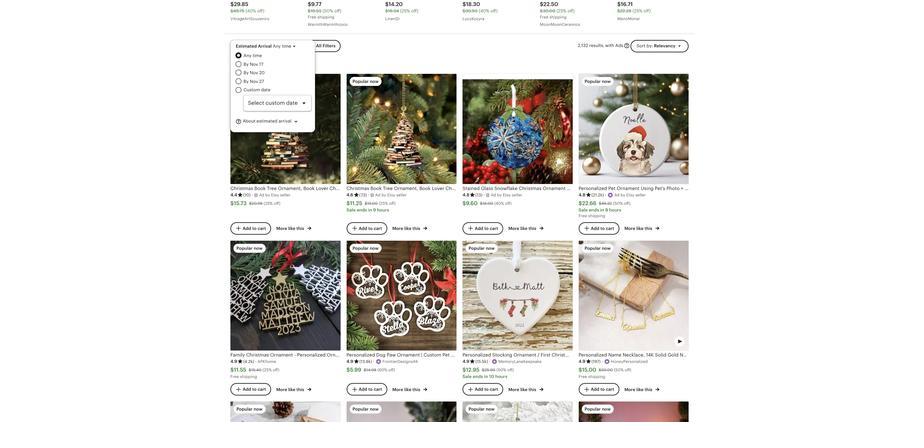 Task type: locate. For each thing, give the bounding box(es) containing it.
more like this link for 12.95
[[509, 386, 544, 393]]

a up $ 11.25 $ 15.00 (25% off) sale ends in 9 hours
[[375, 193, 378, 198]]

by down any time
[[244, 62, 249, 67]]

(25%
[[400, 8, 410, 13], [557, 8, 567, 13], [633, 8, 643, 13], [264, 201, 273, 206], [379, 201, 388, 206], [263, 368, 272, 373]]

cart down the 20.98
[[258, 226, 266, 231]]

0 horizontal spatial 9
[[373, 208, 376, 213]]

results,
[[590, 43, 605, 48]]

off) inside $ 5.99 $ 14.98 (60% off)
[[389, 368, 395, 373]]

any down estimated
[[244, 53, 252, 58]]

time
[[282, 44, 291, 49], [253, 53, 262, 58]]

shipping down the (197) on the bottom
[[589, 375, 606, 379]]

(50% for 12.95
[[497, 368, 507, 373]]

in inside $ 12.95 $ 25.90 (50% off) sale ends in 10 hours
[[484, 374, 488, 379]]

add for 15.73
[[243, 226, 251, 231]]

free inside $ 22.66 $ 45.32 (50% off) sale ends in 9 hours free shipping
[[579, 214, 587, 218]]

0 horizontal spatial personalized
[[297, 353, 326, 358]]

etsy for 11.25
[[387, 193, 395, 198]]

ends down 22.66
[[589, 208, 599, 213]]

1 - from the left
[[294, 353, 296, 358]]

etsy for 22.66
[[627, 193, 635, 198]]

hours for 12.95
[[496, 374, 508, 379]]

2 horizontal spatial ends
[[589, 208, 599, 213]]

off) inside $ 15.73 $ 20.98 (25% off)
[[274, 201, 281, 206]]

add down $ 15.00 $ 30.00 (50% off) free shipping
[[591, 387, 600, 392]]

ornament left with
[[327, 353, 350, 358]]

to down $ 12.95 $ 25.90 (50% off) sale ends in 10 hours
[[485, 387, 489, 392]]

ornament up apkhome
[[270, 353, 293, 358]]

(25% down the 22.50
[[557, 8, 567, 13]]

more for 11.55
[[276, 387, 287, 392]]

$ 22.66 $ 45.32 (50% off) sale ends in 9 hours free shipping
[[579, 200, 631, 218]]

1 seller from the left
[[280, 193, 291, 198]]

shipping inside $ 15.00 $ 30.00 (50% off) free shipping
[[589, 375, 606, 379]]

2 horizontal spatial hours
[[610, 208, 622, 213]]

1 horizontal spatial 15.00
[[582, 367, 597, 374]]

in for 22.66
[[601, 208, 605, 213]]

1 etsy from the left
[[271, 193, 279, 198]]

cart down $ 11.55 $ 15.40 (25% off) free shipping
[[258, 387, 266, 392]]

(40% for 18.30
[[479, 8, 490, 13]]

more
[[276, 226, 287, 231], [393, 226, 403, 231], [509, 226, 520, 231], [625, 226, 636, 231], [276, 387, 287, 392], [393, 387, 403, 392], [509, 387, 520, 392], [625, 387, 636, 392]]

etsy up the $ 9.60 $ 16.00 (40% off)
[[503, 193, 511, 198]]

(50% right 19.53
[[323, 8, 333, 13]]

select an estimated delivery date option group
[[236, 52, 312, 111]]

9 inside $ 22.66 $ 45.32 (50% off) sale ends in 9 hours free shipping
[[606, 208, 608, 213]]

more like this link for 5.99
[[393, 386, 428, 393]]

off) for 9.60
[[505, 201, 512, 206]]

custom neon sign | neon sign | wedding signs | name neon sign | led neon light sign | wedding bridesmaid gifts | wall decor | home decor image
[[579, 402, 689, 422]]

hours
[[377, 208, 389, 213], [610, 208, 622, 213], [496, 374, 508, 379]]

by for 9.60
[[497, 193, 502, 198]]

stained glass snowflake christmas ornament design,  christmas ornament round shape, holiday ornament, whimsical snowflake shape ornament image
[[463, 74, 573, 184]]

christmas
[[246, 353, 269, 358], [382, 353, 405, 358], [451, 353, 474, 358]]

christmas book tree ornament, book lover christmas ornament, ornament for book lovers, book club ornament, book lover christmas gifts image
[[231, 74, 341, 184]]

a up 16.00
[[491, 193, 494, 198]]

a up the 20.98
[[259, 193, 262, 198]]

in inside $ 22.66 $ 45.32 (50% off) sale ends in 9 hours free shipping
[[601, 208, 605, 213]]

more like this for 5.99
[[393, 387, 422, 392]]

to for 22.66
[[601, 226, 605, 231]]

ends for 11.25
[[357, 208, 367, 213]]

family christmas ornament - personalized ornament with names - christmas tree ornament image
[[231, 241, 341, 351]]

by for 11.25
[[382, 193, 386, 198]]

add to cart down 14.98
[[359, 387, 382, 392]]

2 a d by etsy seller from the left
[[375, 193, 407, 198]]

filters
[[323, 43, 336, 48]]

(25% inside $ 11.25 $ 15.00 (25% off) sale ends in 9 hours
[[379, 201, 388, 206]]

2 4.8 from the left
[[579, 193, 586, 198]]

(50% inside $ 9.77 $ 19.53 (50% off) free shipping warmthwarmthcoco
[[323, 8, 333, 13]]

3 a d by etsy seller from the left
[[491, 193, 523, 198]]

arrival
[[279, 119, 292, 124]]

4 popular now link from the left
[[579, 402, 689, 422]]

1 a from the left
[[259, 193, 262, 198]]

add to cart button down $ 15.00 $ 30.00 (50% off) free shipping
[[579, 384, 620, 396]]

to down $ 15.00 $ 30.00 (50% off) free shipping
[[601, 387, 605, 392]]

2 personalized from the left
[[347, 353, 375, 358]]

add down the 15.73
[[243, 226, 251, 231]]

d
[[262, 193, 264, 198], [378, 193, 381, 198], [494, 193, 496, 198], [617, 193, 620, 198]]

to
[[252, 226, 257, 231], [369, 226, 373, 231], [485, 226, 489, 231], [601, 226, 605, 231], [252, 387, 257, 392], [369, 387, 373, 392], [485, 387, 489, 392], [601, 387, 605, 392]]

(13.8k)
[[360, 360, 372, 364]]

2 by from the top
[[244, 70, 249, 75]]

hours inside $ 12.95 $ 25.90 (50% off) sale ends in 10 hours
[[496, 374, 508, 379]]

christmas book tree ornament, book lover christmas ornament, book lover ornament, book club ornament, book lover christmas gifts, librarian image
[[347, 74, 457, 184]]

1 by from the left
[[265, 193, 270, 198]]

add for 22.66
[[591, 226, 600, 231]]

15.00 right 11.25
[[367, 201, 378, 206]]

to for 15.00
[[601, 387, 605, 392]]

1 a d by etsy seller from the left
[[259, 193, 291, 198]]

custom left pet
[[424, 353, 441, 358]]

(50% inside $ 15.00 $ 30.00 (50% off) free shipping
[[614, 368, 624, 373]]

free inside $ 15.00 $ 30.00 (50% off) free shipping
[[579, 375, 587, 379]]

(25% for 16.71
[[633, 8, 643, 13]]

add for 12.95
[[475, 387, 484, 392]]

(40%
[[246, 8, 256, 13], [479, 8, 490, 13], [495, 201, 504, 206]]

add down 9.60
[[475, 226, 484, 231]]

shipping for 22.50
[[550, 15, 567, 19]]

4.9 down with
[[347, 359, 354, 364]]

ends down 11.25
[[357, 208, 367, 213]]

any time link
[[244, 52, 312, 59]]

3 nov from the top
[[250, 79, 258, 84]]

15.73
[[234, 200, 247, 207]]

in
[[368, 208, 372, 213], [601, 208, 605, 213], [484, 374, 488, 379]]

16.00
[[483, 201, 494, 206]]

sale inside $ 11.25 $ 15.00 (25% off) sale ends in 9 hours
[[347, 208, 356, 213]]

3 etsy from the left
[[503, 193, 511, 198]]

1 horizontal spatial sale
[[463, 374, 472, 379]]

1 by from the top
[[244, 62, 249, 67]]

1 horizontal spatial custom
[[424, 353, 441, 358]]

product video element for "custom neon sign | neon sign | wedding signs | name neon sign | led neon light sign | wedding bridesmaid gifts | wall decor | home decor" image
[[579, 402, 689, 422]]

15.00 down the (197) on the bottom
[[582, 367, 597, 374]]

ads
[[616, 43, 624, 48]]

personalized embroidered corner bookmark,custom name bookmark,gift for book lovers,gift for woman,bridesmaid gift idea,thank you gift image
[[231, 402, 341, 422]]

ends inside $ 22.66 $ 45.32 (50% off) sale ends in 9 hours free shipping
[[589, 208, 599, 213]]

with
[[606, 43, 614, 48]]

add to cart button down $ 11.25 $ 15.00 (25% off) sale ends in 9 hours
[[347, 222, 387, 235]]

cart down (60%
[[374, 387, 382, 392]]

by down by nov 20
[[244, 79, 249, 84]]

nov left 17
[[250, 62, 258, 67]]

1 vertical spatial 30.00
[[602, 368, 613, 373]]

like for 15.00
[[637, 387, 644, 392]]

etsy
[[271, 193, 279, 198], [387, 193, 395, 198], [503, 193, 511, 198], [627, 193, 635, 198]]

0 horizontal spatial any
[[244, 53, 252, 58]]

off)
[[257, 8, 264, 13], [335, 8, 342, 13], [411, 8, 418, 13], [491, 8, 498, 13], [568, 8, 575, 13], [644, 8, 651, 13], [274, 201, 281, 206], [389, 201, 396, 206], [505, 201, 512, 206], [624, 201, 631, 206], [273, 368, 279, 373], [389, 368, 395, 373], [508, 368, 514, 373], [625, 368, 632, 373]]

product video element for first christmas woodland creatures 3 inch ceramic christmas ornament with gift box image
[[463, 402, 573, 422]]

18.30
[[466, 1, 480, 7]]

0 horizontal spatial custom
[[244, 87, 260, 92]]

4.9 down family
[[231, 359, 237, 364]]

this for 11.25
[[413, 226, 420, 231]]

in inside $ 11.25 $ 15.00 (25% off) sale ends in 9 hours
[[368, 208, 372, 213]]

1 horizontal spatial in
[[484, 374, 488, 379]]

16.71
[[621, 1, 633, 7]]

more like this link
[[276, 225, 311, 232], [393, 225, 428, 232], [509, 225, 544, 232], [625, 225, 660, 232], [276, 386, 311, 393], [393, 386, 428, 393], [509, 386, 544, 393], [625, 386, 660, 393]]

1 horizontal spatial hours
[[496, 374, 508, 379]]

1 vertical spatial by
[[244, 70, 249, 75]]

shipping up 'moonmoonceramics'
[[550, 15, 567, 19]]

1 horizontal spatial personalized
[[347, 353, 375, 358]]

shipping inside $ 9.77 $ 19.53 (50% off) free shipping warmthwarmthcoco
[[318, 15, 335, 19]]

15.00 inside $ 11.25 $ 15.00 (25% off) sale ends in 9 hours
[[367, 201, 378, 206]]

1 | from the left
[[421, 353, 423, 358]]

popular now link
[[231, 402, 341, 422], [347, 402, 457, 422], [463, 402, 573, 422], [579, 402, 689, 422]]

3 4.9 from the left
[[463, 359, 470, 364]]

shipping down the 15.40
[[240, 375, 257, 379]]

2 seller from the left
[[397, 193, 407, 198]]

by up $ 22.66 $ 45.32 (50% off) sale ends in 9 hours free shipping at the right of the page
[[621, 193, 626, 198]]

by
[[244, 62, 249, 67], [244, 70, 249, 75], [244, 79, 249, 84]]

off) inside $ 16.71 $ 22.28 (25% off) manomonai
[[644, 8, 651, 13]]

a
[[259, 193, 262, 198], [375, 193, 378, 198], [491, 193, 494, 198], [615, 193, 617, 198]]

0 vertical spatial by
[[244, 62, 249, 67]]

by up $ 11.25 $ 15.00 (25% off) sale ends in 9 hours
[[382, 193, 386, 198]]

like for 9.60
[[521, 226, 528, 231]]

ends for 12.95
[[473, 374, 483, 379]]

off) inside $ 14.20 $ 18.94 (25% off) linendi
[[411, 8, 418, 13]]

9 inside $ 11.25 $ 15.00 (25% off) sale ends in 9 hours
[[373, 208, 376, 213]]

30.00 down the 22.50
[[543, 8, 556, 13]]

0 vertical spatial time
[[282, 44, 291, 49]]

free
[[308, 15, 316, 19], [540, 15, 549, 19], [579, 214, 587, 218], [231, 375, 239, 379], [579, 375, 587, 379]]

d up $ 22.66 $ 45.32 (50% off) sale ends in 9 hours free shipping at the right of the page
[[617, 193, 620, 198]]

off) for 5.99
[[389, 368, 395, 373]]

2 horizontal spatial (40%
[[495, 201, 504, 206]]

1 vertical spatial nov
[[250, 70, 258, 75]]

shipping inside $ 22.50 $ 30.00 (25% off) free shipping moonmoonceramics
[[550, 15, 567, 19]]

(25% inside $ 15.73 $ 20.98 (25% off)
[[264, 201, 273, 206]]

any up any time link in the left of the page
[[273, 44, 281, 49]]

(25% inside $ 22.50 $ 30.00 (25% off) free shipping moonmoonceramics
[[557, 8, 567, 13]]

cart for 15.00
[[606, 387, 615, 392]]

apkhome
[[258, 360, 276, 364]]

1 horizontal spatial (40%
[[479, 8, 490, 13]]

ornament
[[270, 353, 293, 358], [327, 353, 350, 358], [397, 353, 420, 358], [417, 353, 440, 358], [475, 353, 498, 358], [531, 353, 554, 358]]

add to cart button down $ 22.66 $ 45.32 (50% off) sale ends in 9 hours free shipping at the right of the page
[[579, 222, 620, 235]]

by for 15.73
[[265, 193, 270, 198]]

1 vertical spatial any
[[244, 53, 252, 58]]

cart for 11.25
[[374, 226, 382, 231]]

3 d from the left
[[494, 193, 496, 198]]

like for 11.55
[[288, 387, 296, 392]]

shipping up warmthwarmthcoco
[[318, 15, 335, 19]]

2 a from the left
[[375, 193, 378, 198]]

sale for 22.66
[[579, 208, 588, 213]]

sale
[[347, 208, 356, 213], [579, 208, 588, 213], [463, 374, 472, 379]]

to down 14.98
[[369, 387, 373, 392]]

personalized dog paw ornament | custom pet christmas ornament | animal 2023 ornament image
[[347, 241, 457, 351]]

off) inside $ 29.85 $ 49.75 (40% off) vitrageartsouvenirs
[[257, 8, 264, 13]]

a d by etsy seller up $ 11.25 $ 15.00 (25% off) sale ends in 9 hours
[[375, 193, 407, 198]]

2 horizontal spatial christmas
[[451, 353, 474, 358]]

more like this for 11.55
[[276, 387, 305, 392]]

2 | from the left
[[499, 353, 500, 358]]

to down $ 11.25 $ 15.00 (25% off) sale ends in 9 hours
[[369, 226, 373, 231]]

3 a from the left
[[491, 193, 494, 198]]

(25% for 22.50
[[557, 8, 567, 13]]

off) inside $ 22.66 $ 45.32 (50% off) sale ends in 9 hours free shipping
[[624, 201, 631, 206]]

3 seller from the left
[[512, 193, 523, 198]]

ends inside $ 12.95 $ 25.90 (50% off) sale ends in 10 hours
[[473, 374, 483, 379]]

add to cart for 9.60
[[475, 226, 498, 231]]

add to cart button
[[231, 222, 271, 235], [347, 222, 387, 235], [463, 222, 503, 235], [579, 222, 620, 235], [231, 384, 271, 396], [347, 384, 387, 396], [463, 384, 503, 396], [579, 384, 620, 396]]

1 9 from the left
[[373, 208, 376, 213]]

30.00 for 22.50
[[543, 8, 556, 13]]

1 nov from the top
[[250, 62, 258, 67]]

ends down 12.95
[[473, 374, 483, 379]]

30.00
[[543, 8, 556, 13], [602, 368, 613, 373]]

0 vertical spatial 30.00
[[543, 8, 556, 13]]

off) inside $ 11.55 $ 15.40 (25% off) free shipping
[[273, 368, 279, 373]]

$ 11.55 $ 15.40 (25% off) free shipping
[[231, 367, 279, 379]]

seller
[[280, 193, 291, 198], [397, 193, 407, 198], [512, 193, 523, 198], [636, 193, 646, 198]]

cart for 9.60
[[490, 226, 498, 231]]

add to cart button down $ 5.99 $ 14.98 (60% off)
[[347, 384, 387, 396]]

0 horizontal spatial (40%
[[246, 8, 256, 13]]

2 by from the left
[[382, 193, 386, 198]]

(25% inside $ 11.55 $ 15.40 (25% off) free shipping
[[263, 368, 272, 373]]

d for 22.66
[[617, 193, 620, 198]]

1 christmas from the left
[[246, 353, 269, 358]]

d up the $ 9.60 $ 16.00 (40% off)
[[494, 193, 496, 198]]

free inside $ 11.55 $ 15.40 (25% off) free shipping
[[231, 375, 239, 379]]

off) inside the $ 18.30 $ 30.50 (40% off) lucykozyra
[[491, 8, 498, 13]]

(50% inside $ 12.95 $ 25.90 (50% off) sale ends in 10 hours
[[497, 368, 507, 373]]

1 horizontal spatial christmas
[[382, 353, 405, 358]]

this for 9.60
[[529, 226, 537, 231]]

product video element
[[579, 241, 689, 351], [347, 402, 457, 422], [463, 402, 573, 422], [579, 402, 689, 422]]

0 vertical spatial nov
[[250, 62, 258, 67]]

(21.2k)
[[592, 193, 604, 198]]

to down $ 22.66 $ 45.32 (50% off) sale ends in 9 hours free shipping at the right of the page
[[601, 226, 605, 231]]

4 d from the left
[[617, 193, 620, 198]]

etsy up $ 11.25 $ 15.00 (25% off) sale ends in 9 hours
[[387, 193, 395, 198]]

add to cart down $ 15.00 $ 30.00 (50% off) free shipping
[[591, 387, 615, 392]]

cart down $ 15.00 $ 30.00 (50% off) free shipping
[[606, 387, 615, 392]]

0 horizontal spatial sale
[[347, 208, 356, 213]]

add to cart down 10
[[475, 387, 498, 392]]

(25% right 11.25
[[379, 201, 388, 206]]

2 horizontal spatial sale
[[579, 208, 588, 213]]

4.9 up 12.95
[[463, 359, 470, 364]]

0 vertical spatial any
[[273, 44, 281, 49]]

hours inside $ 11.25 $ 15.00 (25% off) sale ends in 9 hours
[[377, 208, 389, 213]]

(25% inside $ 16.71 $ 22.28 (25% off) manomonai
[[633, 8, 643, 13]]

a for 15.73
[[259, 193, 262, 198]]

4 by from the left
[[621, 193, 626, 198]]

etsy up $ 15.73 $ 20.98 (25% off)
[[271, 193, 279, 198]]

20
[[259, 70, 265, 75]]

(197)
[[592, 360, 601, 364]]

0 horizontal spatial 30.00
[[543, 8, 556, 13]]

(40% up vitrageartsouvenirs
[[246, 8, 256, 13]]

estimated arrival any time
[[236, 44, 291, 49]]

4 seller from the left
[[636, 193, 646, 198]]

1 vertical spatial 15.00
[[582, 367, 597, 374]]

add to cart down $ 11.25 $ 15.00 (25% off) sale ends in 9 hours
[[359, 226, 382, 231]]

9.60
[[466, 200, 478, 207]]

1 horizontal spatial any
[[273, 44, 281, 49]]

like for 22.66
[[637, 226, 644, 231]]

3 by from the top
[[244, 79, 249, 84]]

(50% down honeypersonalized
[[614, 368, 624, 373]]

add for 11.25
[[359, 226, 367, 231]]

hours inside $ 22.66 $ 45.32 (50% off) sale ends in 9 hours free shipping
[[610, 208, 622, 213]]

off) for 16.71
[[644, 8, 651, 13]]

2 nov from the top
[[250, 70, 258, 75]]

estimated
[[236, 44, 257, 49]]

30.50
[[466, 8, 478, 13]]

cart for 15.73
[[258, 226, 266, 231]]

more like this link for 15.00
[[625, 386, 660, 393]]

d up $ 11.25 $ 15.00 (25% off) sale ends in 9 hours
[[378, 193, 381, 198]]

(40% inside the $ 18.30 $ 30.50 (40% off) lucykozyra
[[479, 8, 490, 13]]

free for 9.77
[[308, 15, 316, 19]]

(50% right 45.32
[[613, 201, 623, 206]]

0 horizontal spatial |
[[421, 353, 423, 358]]

0 horizontal spatial 4.8
[[463, 193, 470, 198]]

seller for 22.66
[[636, 193, 646, 198]]

2 popular now link from the left
[[347, 402, 457, 422]]

0 horizontal spatial -
[[294, 353, 296, 358]]

18.94
[[388, 8, 399, 13]]

to down $ 15.73 $ 20.98 (25% off)
[[252, 226, 257, 231]]

6 ornament from the left
[[531, 353, 554, 358]]

to for 12.95
[[485, 387, 489, 392]]

0 vertical spatial custom
[[244, 87, 260, 92]]

off) inside $ 11.25 $ 15.00 (25% off) sale ends in 9 hours
[[389, 201, 396, 206]]

0 horizontal spatial ends
[[357, 208, 367, 213]]

off) for 18.30
[[491, 8, 498, 13]]

$ 18.30 $ 30.50 (40% off) lucykozyra
[[463, 1, 498, 21]]

1 horizontal spatial |
[[499, 353, 500, 358]]

17
[[259, 62, 263, 67]]

1 4.9 from the left
[[231, 359, 237, 364]]

2 d from the left
[[378, 193, 381, 198]]

4.9 for 11.55
[[231, 359, 237, 364]]

1 4.8 from the left
[[463, 193, 470, 198]]

a d by etsy seller up the 20.98
[[259, 193, 291, 198]]

1 vertical spatial time
[[253, 53, 262, 58]]

4.8
[[463, 193, 470, 198], [579, 193, 586, 198]]

ornament right the 2023
[[531, 353, 554, 358]]

(25% down 14.20
[[400, 8, 410, 13]]

(25% down apkhome
[[263, 368, 272, 373]]

a d by etsy seller up 16.00
[[491, 193, 523, 198]]

1 d from the left
[[262, 193, 264, 198]]

warmthwarmthcoco
[[308, 22, 348, 27]]

3 christmas from the left
[[451, 353, 474, 358]]

like
[[288, 226, 296, 231], [404, 226, 412, 231], [521, 226, 528, 231], [637, 226, 644, 231], [288, 387, 296, 392], [404, 387, 412, 392], [521, 387, 528, 392], [637, 387, 644, 392]]

(25% right the 20.98
[[264, 201, 273, 206]]

christmas up the · apkhome
[[246, 353, 269, 358]]

add for 9.60
[[475, 226, 484, 231]]

by down by nov 17
[[244, 70, 249, 75]]

ends inside $ 11.25 $ 15.00 (25% off) sale ends in 9 hours
[[357, 208, 367, 213]]

add to cart button for 11.55
[[231, 384, 271, 396]]

(50% inside $ 22.66 $ 45.32 (50% off) sale ends in 9 hours free shipping
[[613, 201, 623, 206]]

arrival
[[258, 44, 272, 49]]

off) for 22.50
[[568, 8, 575, 13]]

add to cart for 11.25
[[359, 226, 382, 231]]

sale inside $ 12.95 $ 25.90 (50% off) sale ends in 10 hours
[[463, 374, 472, 379]]

(40% for 29.85
[[246, 8, 256, 13]]

off) inside $ 15.00 $ 30.00 (50% off) free shipping
[[625, 368, 632, 373]]

sale down 11.25
[[347, 208, 356, 213]]

shipping inside $ 11.55 $ 15.40 (25% off) free shipping
[[240, 375, 257, 379]]

add down $ 22.66 $ 45.32 (50% off) sale ends in 9 hours free shipping at the right of the page
[[591, 226, 600, 231]]

d for 11.25
[[378, 193, 381, 198]]

off) for 14.20
[[411, 8, 418, 13]]

by for by nov 20
[[244, 70, 249, 75]]

this for 12.95
[[529, 387, 537, 392]]

free inside $ 9.77 $ 19.53 (50% off) free shipping warmthwarmthcoco
[[308, 15, 316, 19]]

like for 12.95
[[521, 387, 528, 392]]

shipping
[[318, 15, 335, 19], [550, 15, 567, 19], [589, 214, 606, 218], [240, 375, 257, 379], [589, 375, 606, 379]]

2 vertical spatial by
[[244, 79, 249, 84]]

0 horizontal spatial time
[[253, 53, 262, 58]]

off) for 12.95
[[508, 368, 514, 373]]

1 horizontal spatial 30.00
[[602, 368, 613, 373]]

2 vertical spatial nov
[[250, 79, 258, 84]]

$ 12.95 $ 25.90 (50% off) sale ends in 10 hours
[[463, 367, 514, 379]]

d up the 20.98
[[262, 193, 264, 198]]

free inside $ 22.50 $ 30.00 (25% off) free shipping moonmoonceramics
[[540, 15, 549, 19]]

time up by nov 17
[[253, 53, 262, 58]]

10
[[489, 374, 494, 379]]

cart for 22.66
[[606, 226, 615, 231]]

add to cart down $ 11.55 $ 15.40 (25% off) free shipping
[[243, 387, 266, 392]]

(25% for 14.20
[[400, 8, 410, 13]]

(25% inside $ 14.20 $ 18.94 (25% off) linendi
[[400, 8, 410, 13]]

0 horizontal spatial christmas
[[246, 353, 269, 358]]

$ 22.50 $ 30.00 (25% off) free shipping moonmoonceramics
[[540, 1, 580, 27]]

(50%
[[323, 8, 333, 13], [613, 201, 623, 206], [497, 368, 507, 373], [614, 368, 624, 373]]

30.00 inside $ 22.50 $ 30.00 (25% off) free shipping moonmoonceramics
[[543, 8, 556, 13]]

add to cart
[[243, 226, 266, 231], [359, 226, 382, 231], [475, 226, 498, 231], [591, 226, 615, 231], [243, 387, 266, 392], [359, 387, 382, 392], [475, 387, 498, 392], [591, 387, 615, 392]]

0 vertical spatial 15.00
[[367, 201, 378, 206]]

14.98
[[366, 368, 377, 373]]

$ 15.73 $ 20.98 (25% off)
[[231, 200, 281, 207]]

more like this
[[276, 226, 305, 231], [393, 226, 422, 231], [509, 226, 538, 231], [625, 226, 654, 231], [276, 387, 305, 392], [393, 387, 422, 392], [509, 387, 538, 392], [625, 387, 654, 392]]

0 horizontal spatial hours
[[377, 208, 389, 213]]

first christmas woodland creatures 3 inch ceramic christmas ornament with gift box image
[[463, 402, 573, 422]]

pet
[[443, 353, 450, 358]]

| right 'tree'
[[421, 353, 423, 358]]

(10)
[[243, 193, 251, 198]]

to down 16.00
[[485, 226, 489, 231]]

4 etsy from the left
[[627, 193, 635, 198]]

etsy up $ 22.66 $ 45.32 (50% off) sale ends in 9 hours free shipping at the right of the page
[[627, 193, 635, 198]]

custom down by nov 27
[[244, 87, 260, 92]]

30.00 inside $ 15.00 $ 30.00 (50% off) free shipping
[[602, 368, 613, 373]]

with
[[351, 353, 361, 358]]

add down $ 11.25 $ 15.00 (25% off) sale ends in 9 hours
[[359, 226, 367, 231]]

a d by etsy seller for 22.66
[[615, 193, 646, 198]]

add to cart button down $ 15.73 $ 20.98 (25% off)
[[231, 222, 271, 235]]

2 4.9 from the left
[[347, 359, 354, 364]]

shipping down 22.66
[[589, 214, 606, 218]]

2 etsy from the left
[[387, 193, 395, 198]]

$ 29.85 $ 49.75 (40% off) vitrageartsouvenirs
[[231, 1, 269, 21]]

off) inside $ 22.50 $ 30.00 (25% off) free shipping moonmoonceramics
[[568, 8, 575, 13]]

9
[[373, 208, 376, 213], [606, 208, 608, 213]]

add to cart button down $ 11.55 $ 15.40 (25% off) free shipping
[[231, 384, 271, 396]]

etsy for 15.73
[[271, 193, 279, 198]]

off) inside $ 12.95 $ 25.90 (50% off) sale ends in 10 hours
[[508, 368, 514, 373]]

christmas right pet
[[451, 353, 474, 358]]

a d by etsy seller for 15.73
[[259, 193, 291, 198]]

off) inside the $ 9.60 $ 16.00 (40% off)
[[505, 201, 512, 206]]

by
[[265, 193, 270, 198], [382, 193, 386, 198], [497, 193, 502, 198], [621, 193, 626, 198]]

add down $ 11.55 $ 15.40 (25% off) free shipping
[[243, 387, 251, 392]]

by up the $ 9.60 $ 16.00 (40% off)
[[497, 193, 502, 198]]

1 horizontal spatial ends
[[473, 374, 483, 379]]

sale inside $ 22.66 $ 45.32 (50% off) sale ends in 9 hours free shipping
[[579, 208, 588, 213]]

1 horizontal spatial 4.8
[[579, 193, 586, 198]]

a d by etsy seller for 11.25
[[375, 193, 407, 198]]

-
[[294, 353, 296, 358], [379, 353, 381, 358]]

in for 12.95
[[484, 374, 488, 379]]

0 horizontal spatial 15.00
[[367, 201, 378, 206]]

|
[[421, 353, 423, 358], [499, 353, 500, 358]]

shipping for 9.77
[[318, 15, 335, 19]]

2 9 from the left
[[606, 208, 608, 213]]

moonmoonceramics
[[540, 22, 580, 27]]

4.8 up 22.66
[[579, 193, 586, 198]]

add
[[243, 226, 251, 231], [359, 226, 367, 231], [475, 226, 484, 231], [591, 226, 600, 231], [243, 387, 251, 392], [359, 387, 367, 392], [475, 387, 484, 392], [591, 387, 600, 392]]

1 horizontal spatial -
[[379, 353, 381, 358]]

personalized stocking ornament / first christmas together ornament /married ornament/engaged ornament / couples ornament/ christmas gift/ image
[[463, 241, 573, 351]]

1 horizontal spatial 9
[[606, 208, 608, 213]]

more like this for 12.95
[[509, 387, 538, 392]]

(40% right 16.00
[[495, 201, 504, 206]]

4 4.9 from the left
[[579, 359, 586, 364]]

off) inside $ 9.77 $ 19.53 (50% off) free shipping warmthwarmthcoco
[[335, 8, 342, 13]]

cart down $ 22.66 $ 45.32 (50% off) sale ends in 9 hours free shipping at the right of the page
[[606, 226, 615, 231]]

christmas up frontierdesignsak
[[382, 353, 405, 358]]

by up $ 15.73 $ 20.98 (25% off)
[[265, 193, 270, 198]]

$ inside $ 15.73 $ 20.98 (25% off)
[[249, 201, 252, 206]]

19.53
[[311, 8, 322, 13]]

(50% right the 25.90
[[497, 368, 507, 373]]

· right (13)
[[484, 193, 485, 198]]

0 horizontal spatial in
[[368, 208, 372, 213]]

4 a d by etsy seller from the left
[[615, 193, 646, 198]]

more like this for 15.73
[[276, 226, 305, 231]]

2 horizontal spatial in
[[601, 208, 605, 213]]

(40% right 30.50
[[479, 8, 490, 13]]

off) for 29.85
[[257, 8, 264, 13]]

3 by from the left
[[497, 193, 502, 198]]

4 a from the left
[[615, 193, 617, 198]]

shipping for 15.00
[[589, 375, 606, 379]]

cart down 16.00
[[490, 226, 498, 231]]

shipping for 11.55
[[240, 375, 257, 379]]

a for 9.60
[[491, 193, 494, 198]]

add for 5.99
[[359, 387, 367, 392]]

2 christmas from the left
[[382, 353, 405, 358]]

(40% inside $ 29.85 $ 49.75 (40% off) vitrageartsouvenirs
[[246, 8, 256, 13]]

more like this for 22.66
[[625, 226, 654, 231]]



Task type: vqa. For each thing, say whether or not it's contained in the screenshot.


Task type: describe. For each thing, give the bounding box(es) containing it.
estimated
[[257, 119, 278, 124]]

4.6
[[347, 193, 353, 198]]

sort
[[637, 43, 646, 48]]

off) for 22.66
[[624, 201, 631, 206]]

more for 5.99
[[393, 387, 403, 392]]

add to cart button for 9.60
[[463, 222, 503, 235]]

1 ornament from the left
[[270, 353, 293, 358]]

4.9 for 5.99
[[347, 359, 354, 364]]

11.55
[[234, 367, 246, 374]]

animal
[[502, 353, 517, 358]]

sale for 11.25
[[347, 208, 356, 213]]

· right (4.2k)
[[255, 359, 257, 364]]

personalized dog paw ornament | custom pet christmas ornament | animal 2023 ornament
[[347, 353, 554, 358]]

memorylanekeepsake
[[499, 360, 542, 364]]

· right (21.2k)
[[605, 193, 607, 198]]

all
[[316, 43, 322, 48]]

add to cart button for 15.73
[[231, 222, 271, 235]]

· right (15.5k)
[[489, 359, 491, 364]]

more for 22.66
[[625, 226, 636, 231]]

2 ornament from the left
[[327, 353, 350, 358]]

45.32
[[602, 201, 612, 206]]

29.85
[[234, 1, 248, 7]]

hours for 11.25
[[377, 208, 389, 213]]

with ads
[[606, 43, 624, 48]]

free for 22.50
[[540, 15, 549, 19]]

vitrageartsouvenirs
[[231, 16, 269, 21]]

more for 12.95
[[509, 387, 520, 392]]

seller for 15.73
[[280, 193, 291, 198]]

more like this link for 9.60
[[509, 225, 544, 232]]

d for 9.60
[[494, 193, 496, 198]]

this for 15.00
[[645, 387, 653, 392]]

· right (10)
[[252, 193, 253, 198]]

like for 11.25
[[404, 226, 412, 231]]

14.20
[[389, 1, 403, 7]]

(73)
[[360, 193, 367, 198]]

dog
[[376, 353, 386, 358]]

30.00 for 15.00
[[602, 368, 613, 373]]

by:
[[647, 43, 653, 48]]

honeypersonalized
[[611, 360, 648, 364]]

add to cart for 12.95
[[475, 387, 498, 392]]

paw
[[387, 353, 396, 358]]

more like this link for 22.66
[[625, 225, 660, 232]]

seller for 9.60
[[512, 193, 523, 198]]

add to cart button for 22.66
[[579, 222, 620, 235]]

22.50
[[544, 1, 558, 7]]

add to cart button for 12.95
[[463, 384, 503, 396]]

9 for 11.25
[[373, 208, 376, 213]]

nov for 27
[[250, 79, 258, 84]]

(50% for 15.00
[[614, 368, 624, 373]]

$ 14.20 $ 18.94 (25% off) linendi
[[385, 1, 418, 21]]

$ 16.71 $ 22.28 (25% off) manomonai
[[618, 1, 651, 21]]

to for 9.60
[[485, 226, 489, 231]]

about estimated arrival
[[242, 119, 292, 124]]

by nov 20
[[244, 70, 265, 75]]

names
[[363, 353, 378, 358]]

linendi
[[385, 16, 400, 21]]

like for 5.99
[[404, 387, 412, 392]]

(40% inside the $ 9.60 $ 16.00 (40% off)
[[495, 201, 504, 206]]

more for 15.73
[[276, 226, 287, 231]]

ends for 22.66
[[589, 208, 599, 213]]

family christmas ornament - personalized ornament with names - christmas tree ornament
[[231, 353, 440, 358]]

etsy for 9.60
[[503, 193, 511, 198]]

by for by nov 17
[[244, 62, 249, 67]]

sort by: relevancy
[[637, 43, 676, 48]]

$ 9.77 $ 19.53 (50% off) free shipping warmthwarmthcoco
[[308, 1, 348, 27]]

9.77
[[311, 1, 322, 7]]

5 ornament from the left
[[475, 353, 498, 358]]

(50% for 9.77
[[323, 8, 333, 13]]

· apkhome
[[255, 359, 276, 364]]

by nov 17 link
[[244, 61, 312, 68]]

shipping inside $ 22.66 $ 45.32 (50% off) sale ends in 9 hours free shipping
[[589, 214, 606, 218]]

custom inside select an estimated delivery date option group
[[244, 87, 260, 92]]

sale for 12.95
[[463, 374, 472, 379]]

this for 22.66
[[645, 226, 653, 231]]

by nov 27 link
[[244, 78, 312, 85]]

by nov 27
[[244, 79, 264, 84]]

to for 11.55
[[252, 387, 257, 392]]

enchanting handcrafted clip-on bird ornaments for christmas trees – vibrant, artisanal, and unique holiday decorations image
[[347, 402, 457, 422]]

cart for 12.95
[[490, 387, 498, 392]]

3 ornament from the left
[[397, 353, 420, 358]]

cart for 11.55
[[258, 387, 266, 392]]

add to cart for 15.73
[[243, 226, 266, 231]]

20.98
[[252, 201, 263, 206]]

this for 5.99
[[413, 387, 420, 392]]

1 popular now link from the left
[[231, 402, 341, 422]]

1 personalized from the left
[[297, 353, 326, 358]]

personalized name necklace, 14k solid gold name necklace, custom silver name necklace, dainty necklace, 21st birthday gift, anniversary gift image
[[579, 241, 689, 351]]

15.00 inside $ 15.00 $ 30.00 (50% off) free shipping
[[582, 367, 597, 374]]

2 - from the left
[[379, 353, 381, 358]]

a for 11.25
[[375, 193, 378, 198]]

(13)
[[476, 193, 483, 198]]

$ 9.60 $ 16.00 (40% off)
[[463, 200, 512, 207]]

cart for 5.99
[[374, 387, 382, 392]]

5.99
[[350, 367, 362, 374]]

(60%
[[378, 368, 388, 373]]

· right the (197) on the bottom
[[602, 359, 603, 364]]

(15.5k)
[[476, 360, 488, 364]]

tree
[[406, 353, 416, 358]]

add to cart for 22.66
[[591, 226, 615, 231]]

12.95
[[466, 367, 480, 374]]

frontierdesignsak
[[383, 360, 418, 364]]

custom date
[[244, 87, 271, 92]]

27
[[259, 79, 264, 84]]

all filters
[[316, 43, 336, 48]]

off) for 11.55
[[273, 368, 279, 373]]

about estimated arrival button
[[236, 115, 304, 128]]

22.28
[[620, 8, 632, 13]]

9 for 22.66
[[606, 208, 608, 213]]

more like this for 9.60
[[509, 226, 538, 231]]

2023
[[518, 353, 530, 358]]

49.75
[[233, 8, 245, 13]]

relevancy
[[654, 43, 676, 48]]

· right (73)
[[368, 193, 369, 198]]

$ 11.25 $ 15.00 (25% off) sale ends in 9 hours
[[347, 200, 396, 213]]

3 popular now link from the left
[[463, 402, 573, 422]]

free for 15.00
[[579, 375, 587, 379]]

$ inside the $ 9.60 $ 16.00 (40% off)
[[480, 201, 483, 206]]

2,132
[[578, 43, 589, 48]]

1 horizontal spatial time
[[282, 44, 291, 49]]

15.40
[[251, 368, 262, 373]]

(25% for 11.55
[[263, 368, 272, 373]]

hours for 22.66
[[610, 208, 622, 213]]

(25% for 15.73
[[264, 201, 273, 206]]

date
[[261, 87, 271, 92]]

off) for 9.77
[[335, 8, 342, 13]]

more for 9.60
[[509, 226, 520, 231]]

add to cart for 5.99
[[359, 387, 382, 392]]

4.4
[[231, 193, 237, 198]]

by for 22.66
[[621, 193, 626, 198]]

11.25
[[350, 200, 363, 207]]

this for 11.55
[[297, 387, 304, 392]]

$ 5.99 $ 14.98 (60% off)
[[347, 367, 395, 374]]

2,132 results,
[[578, 43, 605, 48]]

add to cart button for 15.00
[[579, 384, 620, 396]]

$ 15.00 $ 30.00 (50% off) free shipping
[[579, 367, 632, 379]]

· down names
[[373, 359, 375, 364]]

by nov 20 link
[[244, 70, 312, 76]]

add to cart for 15.00
[[591, 387, 615, 392]]

more like this for 15.00
[[625, 387, 654, 392]]

22.66
[[582, 200, 597, 207]]

(50% for 22.66
[[613, 201, 623, 206]]

add for 11.55
[[243, 387, 251, 392]]

$ inside $ 5.99 $ 14.98 (60% off)
[[364, 368, 366, 373]]

like for 15.73
[[288, 226, 296, 231]]

more for 11.25
[[393, 226, 403, 231]]

1 vertical spatial custom
[[424, 353, 441, 358]]

4 ornament from the left
[[417, 353, 440, 358]]

any inside select an estimated delivery date option group
[[244, 53, 252, 58]]

nov for 17
[[250, 62, 258, 67]]

more like this link for 11.55
[[276, 386, 311, 393]]

any time
[[244, 53, 262, 58]]

by nov 17
[[244, 62, 263, 67]]

family
[[231, 353, 245, 358]]

(4.2k)
[[243, 360, 254, 364]]

all filters button
[[304, 40, 341, 52]]

25.90
[[485, 368, 496, 373]]

personalized pet ornament using pet's photo + name - custom ornament christmas dog ornament personalized dog ornament custom dog image
[[579, 74, 689, 184]]

add for 15.00
[[591, 387, 600, 392]]

about
[[243, 119, 256, 124]]

time inside select an estimated delivery date option group
[[253, 53, 262, 58]]



